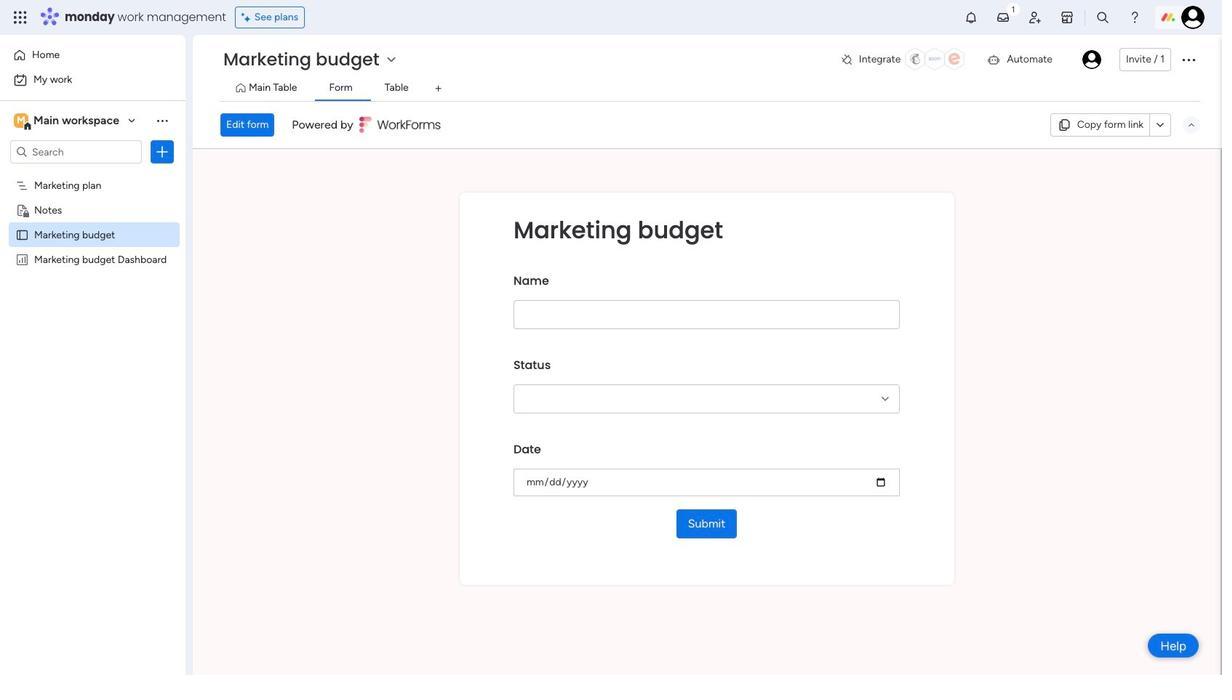 Task type: describe. For each thing, give the bounding box(es) containing it.
0 vertical spatial option
[[9, 44, 177, 67]]

workspace options image
[[155, 113, 170, 128]]

kendall parks image
[[1182, 6, 1205, 29]]

kendall parks image
[[1083, 50, 1102, 69]]

workspace image
[[14, 113, 28, 129]]

add view image
[[436, 83, 441, 94]]

Search in workspace field
[[31, 144, 122, 160]]

search everything image
[[1096, 10, 1110, 25]]

form form
[[193, 149, 1221, 676]]

3 group from the top
[[514, 431, 900, 510]]

notifications image
[[964, 10, 979, 25]]

1 image
[[1007, 1, 1020, 17]]

public board image
[[15, 228, 29, 242]]

help image
[[1128, 10, 1142, 25]]

workforms logo image
[[359, 114, 441, 137]]



Task type: locate. For each thing, give the bounding box(es) containing it.
private board image
[[15, 203, 29, 217]]

update feed image
[[996, 10, 1011, 25]]

monday marketplace image
[[1060, 10, 1075, 25]]

invite members image
[[1028, 10, 1043, 25]]

group
[[514, 263, 900, 347], [514, 347, 900, 431], [514, 431, 900, 510]]

1 horizontal spatial options image
[[1180, 51, 1198, 68]]

workspace selection element
[[14, 112, 122, 131]]

1 group from the top
[[514, 263, 900, 347]]

name text field
[[514, 301, 900, 330]]

Choose a date date field
[[514, 469, 900, 497]]

options image
[[1180, 51, 1198, 68], [155, 145, 170, 159]]

public dashboard image
[[15, 252, 29, 266]]

select product image
[[13, 10, 28, 25]]

tab
[[427, 77, 450, 100]]

0 vertical spatial options image
[[1180, 51, 1198, 68]]

tab list
[[220, 77, 1201, 101]]

collapse image
[[1186, 119, 1198, 131]]

2 vertical spatial option
[[0, 172, 186, 175]]

2 group from the top
[[514, 347, 900, 431]]

options image down kendall parks image
[[1180, 51, 1198, 68]]

option
[[9, 44, 177, 67], [9, 68, 177, 92], [0, 172, 186, 175]]

1 vertical spatial options image
[[155, 145, 170, 159]]

options image down the workspace options image
[[155, 145, 170, 159]]

list box
[[0, 170, 186, 468]]

0 horizontal spatial options image
[[155, 145, 170, 159]]

1 vertical spatial option
[[9, 68, 177, 92]]

see plans image
[[241, 9, 254, 25]]



Task type: vqa. For each thing, say whether or not it's contained in the screenshot.
middle option
yes



